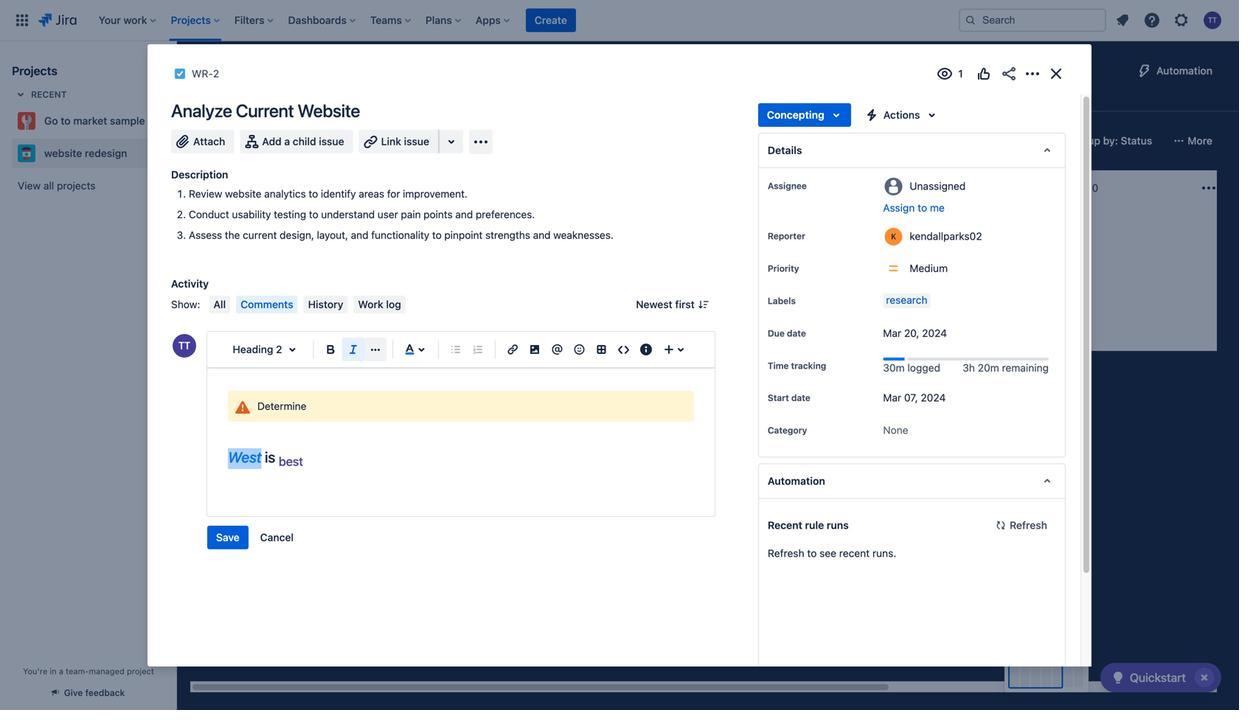 Task type: locate. For each thing, give the bounding box(es) containing it.
points
[[424, 208, 453, 221]]

1 vertical spatial website
[[225, 188, 262, 200]]

1 vertical spatial testing
[[436, 221, 468, 233]]

logged
[[908, 362, 941, 374]]

more information about this user image
[[885, 228, 903, 246]]

mar left 07, at the bottom right
[[883, 392, 902, 404]]

group
[[207, 526, 303, 550]]

0 vertical spatial mar
[[883, 327, 902, 339]]

user
[[378, 208, 398, 221]]

1 horizontal spatial issue
[[404, 135, 429, 148]]

2 horizontal spatial 1
[[880, 182, 884, 194]]

define goals
[[208, 221, 266, 233]]

1 right complete
[[269, 182, 274, 194]]

list link
[[305, 86, 329, 112]]

1 vertical spatial 2
[[276, 343, 282, 356]]

testing
[[274, 208, 306, 221], [436, 221, 468, 233]]

0 vertical spatial website
[[44, 147, 82, 159]]

first
[[675, 298, 695, 311]]

1 vertical spatial task image
[[624, 289, 636, 301]]

3h 20m remaining
[[963, 362, 1049, 374]]

all button
[[209, 296, 230, 314]]

add a child issue
[[262, 135, 344, 148]]

a right add
[[284, 135, 290, 148]]

usability
[[232, 208, 271, 221]]

website up "usability" at the left top of the page
[[225, 188, 262, 200]]

1 horizontal spatial website
[[225, 188, 262, 200]]

a right in
[[59, 667, 63, 677]]

0 vertical spatial a
[[284, 135, 290, 148]]

2 horizontal spatial and
[[533, 229, 551, 241]]

best
[[279, 454, 303, 469]]

20m
[[978, 362, 1000, 374]]

summary
[[198, 93, 244, 105]]

1 vertical spatial automation
[[768, 475, 826, 487]]

to do 1
[[426, 182, 463, 194]]

medium image
[[784, 289, 795, 301]]

2 inside wr-2 link
[[213, 68, 219, 80]]

tab list containing board
[[186, 86, 985, 112]]

2 issue from the left
[[404, 135, 429, 148]]

managed
[[89, 667, 125, 677]]

2 inside heading 2 dropdown button
[[276, 343, 282, 356]]

1 mar from the top
[[883, 327, 902, 339]]

3 1 from the left
[[880, 182, 884, 194]]

website up view all projects
[[44, 147, 82, 159]]

me
[[930, 202, 945, 214]]

1 vertical spatial mar
[[883, 392, 902, 404]]

create
[[535, 14, 567, 26], [1055, 217, 1088, 230], [223, 285, 255, 298], [639, 324, 671, 336], [847, 330, 880, 343]]

1
[[269, 182, 274, 194], [458, 182, 463, 194], [880, 182, 884, 194]]

work
[[358, 298, 384, 311]]

2
[[213, 68, 219, 80], [276, 343, 282, 356]]

1 horizontal spatial 1
[[458, 182, 463, 194]]

0 vertical spatial automation
[[1157, 65, 1213, 77]]

wr-2 link
[[192, 65, 219, 83]]

testing inside analyze current website dialog
[[274, 208, 306, 221]]

concepting
[[767, 109, 825, 121]]

menu bar containing all
[[206, 296, 409, 314]]

date right due
[[787, 328, 806, 339]]

automation right automation icon
[[1157, 65, 1213, 77]]

link issue button
[[359, 130, 440, 153]]

table image
[[593, 341, 611, 359]]

redesign
[[85, 147, 127, 159]]

info panel image
[[637, 341, 655, 359]]

testing 0
[[1050, 182, 1099, 194]]

analyze
[[171, 100, 232, 121]]

link web pages and more image
[[443, 133, 460, 151]]

add people image
[[379, 132, 397, 150]]

1 horizontal spatial automation
[[1157, 65, 1213, 77]]

a/b testing
[[416, 221, 468, 233]]

0 horizontal spatial website
[[44, 147, 82, 159]]

layout,
[[317, 229, 348, 241]]

analytics
[[264, 188, 306, 200]]

strengths
[[486, 229, 530, 241]]

task image
[[174, 68, 186, 80], [624, 289, 636, 301]]

2 mar from the top
[[883, 392, 902, 404]]

search image
[[965, 14, 977, 26]]

research link
[[883, 294, 931, 308]]

2 1 from the left
[[458, 182, 463, 194]]

0 vertical spatial testing
[[274, 208, 306, 221]]

1 horizontal spatial a
[[284, 135, 290, 148]]

collapse recent projects image
[[12, 86, 30, 103]]

to left identify
[[309, 188, 318, 200]]

2024 right 20,
[[922, 327, 947, 339]]

to inside button
[[918, 202, 928, 214]]

code snippet image
[[615, 341, 633, 359]]

menu bar
[[206, 296, 409, 314]]

testing down the analytics
[[274, 208, 306, 221]]

panel warning image
[[234, 399, 252, 417]]

in
[[50, 667, 57, 677]]

0 horizontal spatial a
[[59, 667, 63, 677]]

areas
[[359, 188, 385, 200]]

0 horizontal spatial task image
[[174, 68, 186, 80]]

date right start
[[792, 393, 811, 403]]

define
[[208, 221, 238, 233]]

0 horizontal spatial automation
[[768, 475, 826, 487]]

website redesign link
[[12, 139, 159, 168]]

tab list
[[186, 86, 985, 112]]

1 vertical spatial date
[[792, 393, 811, 403]]

west is best
[[228, 449, 303, 469]]

group inside analyze current website dialog
[[207, 526, 303, 550]]

description
[[171, 169, 228, 181]]

link image
[[504, 341, 522, 359]]

create inside the primary "element"
[[535, 14, 567, 26]]

2024 right 07, at the bottom right
[[921, 392, 946, 404]]

mar 07, 2024
[[883, 392, 946, 404]]

log
[[386, 298, 401, 311]]

task image left the wr- at the left
[[174, 68, 186, 80]]

automation inside "automation" button
[[1157, 65, 1213, 77]]

review website analytics to identify areas for improvement.
[[189, 188, 468, 200]]

current
[[243, 229, 277, 241]]

create banner
[[0, 0, 1240, 41]]

and right strengths
[[533, 229, 551, 241]]

1 horizontal spatial 2
[[276, 343, 282, 356]]

analyze current website
[[171, 100, 360, 121]]

and up pinpoint
[[456, 208, 473, 221]]

time
[[768, 361, 789, 371]]

issue right link
[[404, 135, 429, 148]]

issue right child
[[319, 135, 344, 148]]

0 vertical spatial 2
[[213, 68, 219, 80]]

labels
[[768, 296, 796, 306]]

all
[[214, 298, 226, 311]]

and down conduct usability testing to understand user pain points and preferences.
[[351, 229, 369, 241]]

1 right do
[[458, 182, 463, 194]]

activity
[[171, 278, 209, 290]]

1 up assign
[[880, 182, 884, 194]]

2 for wr-2
[[213, 68, 219, 80]]

actions button
[[857, 103, 947, 127]]

tracking
[[791, 361, 827, 371]]

kendallparks02
[[910, 230, 983, 242]]

italic ⌘i image
[[345, 341, 362, 359]]

quickstart
[[1130, 671, 1186, 685]]

1 1 from the left
[[269, 182, 274, 194]]

0 vertical spatial 2024
[[922, 327, 947, 339]]

assign to me button
[[883, 201, 1051, 215]]

1 issue from the left
[[319, 135, 344, 148]]

to
[[426, 183, 437, 193]]

a inside add a child issue button
[[284, 135, 290, 148]]

to left the me
[[918, 202, 928, 214]]

0 vertical spatial task image
[[174, 68, 186, 80]]

0 horizontal spatial 1
[[269, 182, 274, 194]]

quickstart button
[[1101, 663, 1222, 693]]

2 right heading
[[276, 343, 282, 356]]

link
[[381, 135, 401, 148]]

conduct usability testing to understand user pain points and preferences.
[[189, 208, 535, 221]]

preferences.
[[476, 208, 535, 221]]

heading 2
[[233, 343, 282, 356]]

0 vertical spatial date
[[787, 328, 806, 339]]

prototyping
[[832, 221, 888, 233]]

details element
[[758, 133, 1066, 168]]

cancel
[[260, 532, 294, 544]]

newest first button
[[627, 296, 716, 314]]

0 horizontal spatial 2
[[213, 68, 219, 80]]

automation button
[[1130, 59, 1222, 83]]

3h
[[963, 362, 975, 374]]

comments
[[241, 298, 293, 311]]

jira image
[[38, 11, 77, 29], [38, 11, 77, 29]]

add image, video, or file image
[[526, 341, 544, 359]]

emoji image
[[571, 341, 588, 359]]

automation down category
[[768, 475, 826, 487]]

mar
[[883, 327, 902, 339], [883, 392, 902, 404]]

testing down points
[[436, 221, 468, 233]]

0 horizontal spatial testing
[[274, 208, 306, 221]]

group containing save
[[207, 526, 303, 550]]

create button inside the primary "element"
[[526, 8, 576, 32]]

0 horizontal spatial issue
[[319, 135, 344, 148]]

priority
[[768, 263, 799, 274]]

mar left 20,
[[883, 327, 902, 339]]

2 up summary
[[213, 68, 219, 80]]

1 vertical spatial 2024
[[921, 392, 946, 404]]

task image left newest
[[624, 289, 636, 301]]

mar for mar 07, 2024
[[883, 392, 902, 404]]

close image
[[1048, 65, 1065, 83]]

work log button
[[354, 296, 406, 314]]

view all projects link
[[12, 173, 165, 199]]

primary element
[[9, 0, 947, 41]]



Task type: describe. For each thing, give the bounding box(es) containing it.
heading 2 button
[[222, 333, 307, 366]]

1 horizontal spatial and
[[456, 208, 473, 221]]

cancel button
[[251, 526, 303, 550]]

copy link to issue image
[[216, 67, 228, 79]]

give feedback
[[64, 688, 125, 698]]

to right go
[[61, 115, 71, 127]]

bold ⌘b image
[[322, 341, 340, 359]]

0 horizontal spatial and
[[351, 229, 369, 241]]

website redesign
[[44, 147, 127, 159]]

automation element
[[758, 464, 1066, 499]]

time tracking
[[768, 361, 827, 371]]

research
[[886, 294, 928, 306]]

Search board text field
[[196, 131, 308, 151]]

add a child issue button
[[240, 130, 353, 153]]

remaining
[[1002, 362, 1049, 374]]

1 vertical spatial a
[[59, 667, 63, 677]]

assess the current design, layout, and functionality to pinpoint strengths and weaknesses.
[[189, 229, 614, 241]]

summary link
[[195, 86, 247, 112]]

attach
[[193, 135, 225, 148]]

view all projects
[[18, 180, 96, 192]]

30m
[[883, 362, 905, 374]]

link issue
[[381, 135, 429, 148]]

sample
[[110, 115, 145, 127]]

heading
[[233, 343, 273, 356]]

identify
[[321, 188, 356, 200]]

design,
[[280, 229, 314, 241]]

go
[[44, 115, 58, 127]]

show subtasks image
[[869, 289, 886, 307]]

calendar link
[[341, 86, 390, 112]]

2024 for mar 20, 2024
[[922, 327, 947, 339]]

view
[[18, 180, 41, 192]]

functionality
[[371, 229, 430, 241]]

board
[[262, 92, 291, 105]]

automation inside 'automation' element
[[768, 475, 826, 487]]

understand
[[321, 208, 375, 221]]

2024 for mar 07, 2024
[[921, 392, 946, 404]]

due date
[[768, 328, 806, 339]]

go to market sample
[[44, 115, 145, 127]]

all
[[43, 180, 54, 192]]

category
[[768, 425, 807, 436]]

pinpoint
[[445, 229, 483, 241]]

attach button
[[171, 130, 234, 153]]

for
[[387, 188, 400, 200]]

testing
[[1050, 183, 1087, 193]]

conduct
[[189, 208, 229, 221]]

Comment - Main content area, start typing to enter text. text field
[[228, 391, 694, 496]]

analyze current website dialog
[[148, 44, 1092, 711]]

newest
[[636, 298, 673, 311]]

do
[[440, 183, 452, 193]]

wr-2
[[192, 68, 219, 80]]

website inside dialog
[[225, 188, 262, 200]]

Search field
[[959, 8, 1107, 32]]

is
[[265, 449, 275, 466]]

complete 1
[[218, 182, 274, 194]]

history
[[308, 298, 343, 311]]

issue inside button
[[404, 135, 429, 148]]

the
[[225, 229, 240, 241]]

west
[[228, 449, 262, 466]]

menu bar inside analyze current website dialog
[[206, 296, 409, 314]]

start
[[768, 393, 789, 403]]

vote options: no one has voted for this issue yet. image
[[975, 65, 993, 83]]

give
[[64, 688, 83, 698]]

add
[[262, 135, 282, 148]]

complete
[[218, 183, 264, 193]]

2 for heading 2
[[276, 343, 282, 356]]

go to market sample link
[[12, 106, 159, 136]]

concepting button
[[758, 103, 851, 127]]

date for due date
[[787, 328, 806, 339]]

goals
[[241, 221, 266, 233]]

website
[[298, 100, 360, 121]]

mar for mar 20, 2024
[[883, 327, 902, 339]]

1 horizontal spatial testing
[[436, 221, 468, 233]]

list
[[308, 93, 326, 105]]

you're in a team-managed project
[[23, 667, 154, 677]]

to down points
[[432, 229, 442, 241]]

a/b
[[416, 221, 433, 233]]

30m logged
[[883, 362, 941, 374]]

1 horizontal spatial task image
[[624, 289, 636, 301]]

recent
[[31, 89, 67, 100]]

child
[[293, 135, 316, 148]]

assess
[[189, 229, 222, 241]]

none
[[883, 424, 909, 436]]

check image
[[1110, 669, 1127, 687]]

feedback
[[85, 688, 125, 698]]

start date
[[768, 393, 811, 403]]

due
[[768, 328, 785, 339]]

mar 20, 2024
[[883, 327, 947, 339]]

newest first
[[636, 298, 695, 311]]

work log
[[358, 298, 401, 311]]

to down the "review website analytics to identify areas for improvement."
[[309, 208, 318, 221]]

market
[[73, 115, 107, 127]]

history button
[[304, 296, 348, 314]]

save button
[[207, 526, 248, 550]]

give feedback button
[[43, 681, 134, 705]]

dismiss quickstart image
[[1193, 666, 1217, 690]]

mention image
[[548, 341, 566, 359]]

wr-
[[192, 68, 213, 80]]

actions image
[[1024, 65, 1042, 83]]

you're
[[23, 667, 47, 677]]

issue inside button
[[319, 135, 344, 148]]

date for start date
[[792, 393, 811, 403]]

actions
[[884, 109, 920, 121]]

assign to me
[[883, 202, 945, 214]]

add app image
[[472, 133, 490, 151]]

automation image
[[1136, 62, 1154, 80]]

save
[[216, 532, 240, 544]]

more formatting image
[[367, 341, 385, 359]]



Task type: vqa. For each thing, say whether or not it's contained in the screenshot.
Highest image for 14
no



